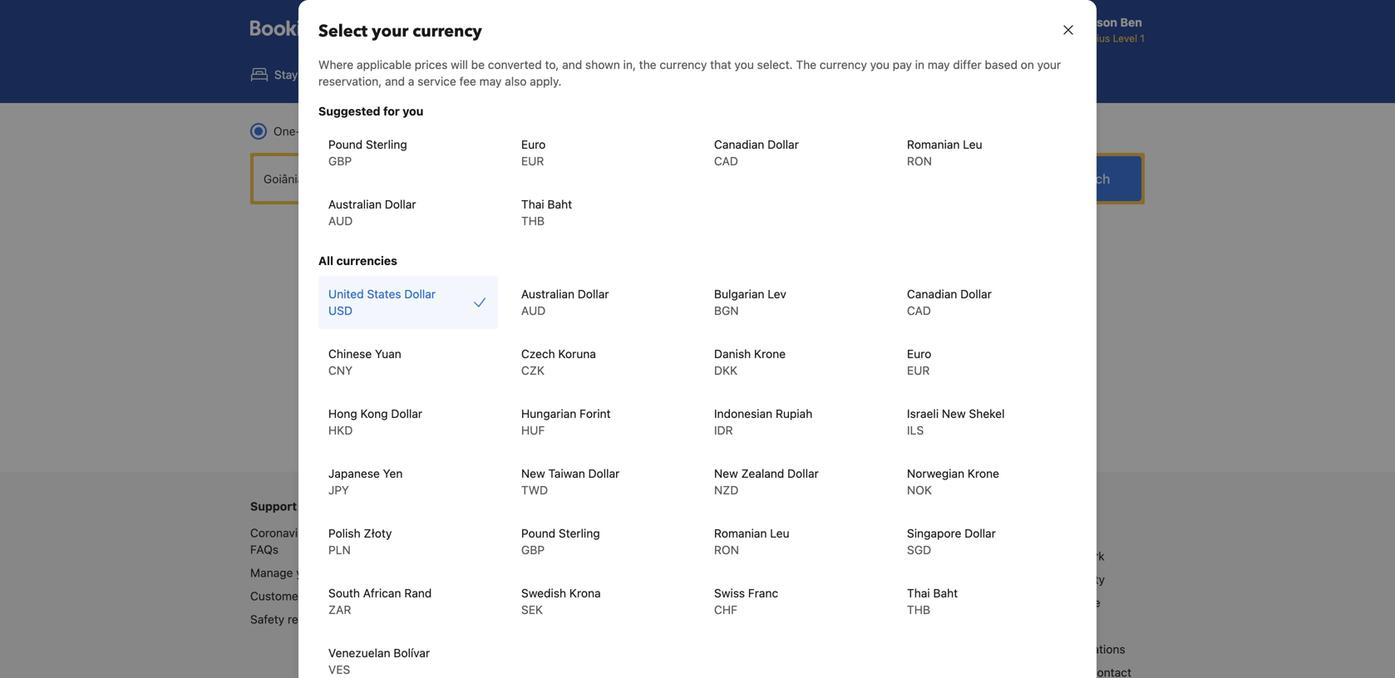 Task type: locate. For each thing, give the bounding box(es) containing it.
you right that
[[735, 58, 754, 72]]

found
[[720, 398, 778, 426]]

0 vertical spatial cad
[[714, 154, 738, 168]]

romanian down in
[[907, 138, 960, 151]]

1 horizontal spatial centre
[[1066, 596, 1101, 610]]

united
[[328, 287, 364, 301]]

fee
[[459, 74, 476, 88]]

1 horizontal spatial euro eur
[[907, 347, 932, 378]]

chinese
[[328, 347, 372, 361]]

0 vertical spatial centre
[[1066, 596, 1101, 610]]

one-way
[[274, 124, 322, 138]]

select your currency
[[319, 20, 482, 43]]

1 vertical spatial may
[[480, 74, 502, 88]]

states
[[367, 287, 401, 301]]

for for suggested
[[383, 104, 400, 118]]

chinese yuan cny
[[328, 347, 401, 378]]

thai baht thb
[[521, 198, 572, 228], [907, 587, 958, 617]]

new inside israeli new shekel ils
[[942, 407, 966, 421]]

aud
[[328, 214, 353, 228], [521, 304, 546, 318]]

pound down suggested
[[328, 138, 363, 151]]

currency up will
[[413, 20, 482, 43]]

euro eur
[[521, 138, 546, 168], [907, 347, 932, 378]]

0 horizontal spatial for
[[383, 104, 400, 118]]

flight + hotel
[[449, 68, 521, 81]]

select your currency dialog
[[299, 0, 1097, 679]]

eur down "apply."
[[521, 154, 544, 168]]

australian up czech
[[521, 287, 575, 301]]

1 vertical spatial australian
[[521, 287, 575, 301]]

0 vertical spatial euro eur
[[521, 138, 546, 168]]

0 horizontal spatial romanian
[[714, 527, 767, 541]]

1 horizontal spatial new
[[714, 467, 738, 481]]

stays link
[[237, 57, 318, 93]]

romanian up terms and conditions link
[[714, 527, 767, 541]]

1 horizontal spatial thai baht thb
[[907, 587, 958, 617]]

2 horizontal spatial your
[[1038, 58, 1061, 72]]

search button
[[1036, 156, 1142, 201]]

0 horizontal spatial cad
[[714, 154, 738, 168]]

australian dollar aud up currencies
[[328, 198, 416, 228]]

gbp down suggested
[[328, 154, 352, 168]]

1 vertical spatial leu
[[770, 527, 790, 541]]

hungarian
[[521, 407, 577, 421]]

how
[[1034, 550, 1058, 563]]

1 vertical spatial euro
[[907, 347, 932, 361]]

all
[[319, 254, 334, 268]]

australian dollar aud up koruna
[[521, 287, 609, 318]]

investor
[[1034, 643, 1076, 657]]

leu up conditions
[[770, 527, 790, 541]]

partner help link
[[852, 550, 917, 563]]

and down loyalty on the left
[[516, 550, 536, 563]]

euro up the israeli on the right bottom
[[907, 347, 932, 361]]

manage your trips link
[[250, 566, 347, 580]]

0 horizontal spatial thb
[[521, 214, 545, 228]]

0 vertical spatial thai baht thb
[[521, 198, 572, 228]]

new inside new zealand dollar nzd
[[714, 467, 738, 481]]

for for booking.com
[[537, 596, 552, 610]]

1 horizontal spatial cad
[[907, 304, 931, 318]]

venezuelan bolívar ves
[[328, 647, 430, 677]]

1 vertical spatial romanian
[[714, 527, 767, 541]]

trips
[[323, 566, 347, 580]]

dkk
[[714, 364, 738, 378]]

your up the customer service help
[[296, 566, 320, 580]]

and down &
[[709, 550, 729, 563]]

eur up the israeli on the right bottom
[[907, 364, 930, 378]]

1 horizontal spatial gbp
[[521, 543, 545, 557]]

nzd
[[714, 484, 739, 497]]

0 horizontal spatial australian
[[328, 198, 382, 211]]

1 vertical spatial aud
[[521, 304, 546, 318]]

0 horizontal spatial euro
[[521, 138, 546, 151]]

0 vertical spatial romanian leu ron
[[907, 138, 983, 168]]

1 horizontal spatial may
[[928, 58, 950, 72]]

suggested
[[319, 104, 380, 118]]

0 vertical spatial your
[[372, 20, 409, 43]]

extranet login link
[[852, 526, 926, 540]]

1 vertical spatial your
[[1038, 58, 1061, 72]]

where applicable prices will be converted to, and shown in, the currency that you select. the currency you pay in may differ based on your reservation, and a service fee may also apply.
[[319, 58, 1061, 88]]

koruna
[[558, 347, 596, 361]]

1 vertical spatial help
[[349, 590, 372, 603]]

krone inside the norwegian krone nok
[[968, 467, 1000, 481]]

work
[[1079, 550, 1105, 563]]

centre down south
[[338, 613, 372, 627]]

0 horizontal spatial help
[[349, 590, 372, 603]]

new
[[942, 407, 966, 421], [521, 467, 545, 481], [714, 467, 738, 481]]

we
[[1061, 550, 1076, 563]]

currency right the
[[660, 58, 707, 72]]

venezuelan
[[328, 647, 390, 660]]

0 vertical spatial baht
[[548, 198, 572, 211]]

currency
[[413, 20, 482, 43], [660, 58, 707, 72], [820, 58, 867, 72]]

your right 'on'
[[1038, 58, 1061, 72]]

1 horizontal spatial pound
[[521, 527, 556, 541]]

to,
[[545, 58, 559, 72]]

0 vertical spatial sterling
[[366, 138, 407, 151]]

1 vertical spatial canadian dollar cad
[[907, 287, 992, 318]]

leu down differ
[[963, 138, 983, 151]]

aud up czech
[[521, 304, 546, 318]]

your up applicable
[[372, 20, 409, 43]]

pln
[[328, 543, 351, 557]]

new inside new taiwan dollar twd
[[521, 467, 545, 481]]

may right in
[[928, 58, 950, 72]]

1 horizontal spatial ron
[[907, 154, 932, 168]]

differ
[[953, 58, 982, 72]]

hong kong dollar hkd
[[328, 407, 423, 437]]

thb
[[521, 214, 545, 228], [907, 603, 931, 617]]

your for currency
[[372, 20, 409, 43]]

1 horizontal spatial currency
[[660, 58, 707, 72]]

centre down sustainability
[[1066, 596, 1101, 610]]

your
[[372, 20, 409, 43], [1038, 58, 1061, 72], [296, 566, 320, 580]]

attractions
[[690, 68, 749, 81]]

swiss
[[714, 587, 745, 600]]

0 vertical spatial pound
[[328, 138, 363, 151]]

press
[[1034, 596, 1063, 610]]

aud up "all"
[[328, 214, 353, 228]]

1 horizontal spatial for
[[537, 596, 552, 610]]

norwegian krone nok
[[907, 467, 1000, 497]]

new for new zealand dollar nzd
[[714, 467, 738, 481]]

you down a
[[403, 104, 424, 118]]

centre
[[1066, 596, 1101, 610], [338, 613, 372, 627]]

currency right the on the right top of page
[[820, 58, 867, 72]]

dollar inside singapore dollar sgd
[[965, 527, 996, 541]]

1 vertical spatial thb
[[907, 603, 931, 617]]

polish złoty pln
[[328, 527, 392, 557]]

1 vertical spatial krone
[[968, 467, 1000, 481]]

one-
[[274, 124, 301, 138]]

gbp down genius loyalty programme
[[521, 543, 545, 557]]

0 horizontal spatial pound
[[328, 138, 363, 151]]

new up "nzd"
[[714, 467, 738, 481]]

deals
[[580, 550, 609, 563]]

1 horizontal spatial baht
[[933, 587, 958, 600]]

how we work link
[[1034, 550, 1105, 563]]

1 horizontal spatial euro
[[907, 347, 932, 361]]

singapore dollar sgd
[[907, 527, 996, 557]]

0 horizontal spatial romanian leu ron
[[714, 527, 790, 557]]

converted
[[488, 58, 542, 72]]

login
[[900, 526, 926, 540]]

new for new taiwan dollar twd
[[521, 467, 545, 481]]

cny
[[328, 364, 353, 378]]

1 horizontal spatial romanian leu ron
[[907, 138, 983, 168]]

1 horizontal spatial australian dollar aud
[[521, 287, 609, 318]]

romanian leu ron
[[907, 138, 983, 168], [714, 527, 790, 557]]

that
[[710, 58, 732, 72]]

1 vertical spatial australian dollar aud
[[521, 287, 609, 318]]

0 vertical spatial help
[[894, 550, 917, 563]]

1 vertical spatial cad
[[907, 304, 931, 318]]

new zealand dollar nzd
[[714, 467, 819, 497]]

1 horizontal spatial your
[[372, 20, 409, 43]]

0 horizontal spatial canadian
[[714, 138, 765, 151]]

krone for norwegian krone nok
[[968, 467, 1000, 481]]

0 horizontal spatial centre
[[338, 613, 372, 627]]

rand
[[404, 587, 432, 600]]

euro eur up the israeli on the right bottom
[[907, 347, 932, 378]]

you left pay
[[870, 58, 890, 72]]

1 vertical spatial canadian
[[907, 287, 958, 301]]

0 vertical spatial eur
[[521, 154, 544, 168]]

1 vertical spatial ron
[[714, 543, 739, 557]]

terms
[[673, 550, 706, 563]]

shown
[[585, 58, 620, 72]]

0 horizontal spatial thai baht thb
[[521, 198, 572, 228]]

0 horizontal spatial baht
[[548, 198, 572, 211]]

sterling
[[366, 138, 407, 151], [559, 527, 600, 541]]

airport taxis
[[804, 68, 869, 81]]

0 vertical spatial canadian dollar cad
[[714, 138, 799, 168]]

0 vertical spatial aud
[[328, 214, 353, 228]]

sterling down "suggested for you"
[[366, 138, 407, 151]]

dollar inside new taiwan dollar twd
[[588, 467, 620, 481]]

0 horizontal spatial you
[[403, 104, 424, 118]]

1 vertical spatial baht
[[933, 587, 958, 600]]

1 horizontal spatial krone
[[968, 467, 1000, 481]]

sterling up deals
[[559, 527, 600, 541]]

krone inside danish krone dkk
[[754, 347, 786, 361]]

krone right "norwegian"
[[968, 467, 1000, 481]]

no results found
[[618, 398, 778, 426]]

press centre
[[1034, 596, 1101, 610]]

2 vertical spatial your
[[296, 566, 320, 580]]

be
[[471, 58, 485, 72]]

1 vertical spatial pound sterling gbp
[[521, 527, 600, 557]]

2 horizontal spatial new
[[942, 407, 966, 421]]

usd
[[328, 304, 353, 318]]

pound
[[328, 138, 363, 151], [521, 527, 556, 541]]

for inside 'select your currency' dialog
[[383, 104, 400, 118]]

bolívar
[[394, 647, 430, 660]]

ron
[[907, 154, 932, 168], [714, 543, 739, 557]]

pound up seasonal and holiday deals link at the bottom left of the page
[[521, 527, 556, 541]]

franc
[[748, 587, 778, 600]]

currencies
[[336, 254, 397, 268]]

0 horizontal spatial ron
[[714, 543, 739, 557]]

euro eur down "apply."
[[521, 138, 546, 168]]

flight
[[449, 68, 479, 81]]

sek
[[521, 603, 543, 617]]

1 horizontal spatial canadian
[[907, 287, 958, 301]]

australian up the all currencies
[[328, 198, 382, 211]]

new up twd
[[521, 467, 545, 481]]

dollar inside hong kong dollar hkd
[[391, 407, 423, 421]]

euro down "apply."
[[521, 138, 546, 151]]

the
[[639, 58, 657, 72]]

0 vertical spatial may
[[928, 58, 950, 72]]

safety resource centre
[[250, 613, 372, 627]]

coronavirus (covid-19) faqs
[[250, 526, 380, 557]]

may down 'be'
[[480, 74, 502, 88]]

czech
[[521, 347, 555, 361]]

an
[[899, 596, 912, 610]]

0 vertical spatial krone
[[754, 347, 786, 361]]

0 horizontal spatial your
[[296, 566, 320, 580]]

privacy
[[673, 526, 712, 540]]

way
[[301, 124, 322, 138]]

ves
[[328, 663, 350, 677]]

your for trips
[[296, 566, 320, 580]]

0 horizontal spatial gbp
[[328, 154, 352, 168]]

all currencies
[[319, 254, 397, 268]]

lev
[[768, 287, 787, 301]]

0 vertical spatial ron
[[907, 154, 932, 168]]

new right the israeli on the right bottom
[[942, 407, 966, 421]]

hungarian forint huf
[[521, 407, 611, 437]]

0 horizontal spatial krone
[[754, 347, 786, 361]]

0 horizontal spatial thai
[[521, 198, 544, 211]]

your inside where applicable prices will be converted to, and shown in, the currency that you select. the currency you pay in may differ based on your reservation, and a service fee may also apply.
[[1038, 58, 1061, 72]]

krone right danish
[[754, 347, 786, 361]]

in
[[915, 58, 925, 72]]

1 vertical spatial thai
[[907, 587, 930, 600]]



Task type: describe. For each thing, give the bounding box(es) containing it.
0 vertical spatial gbp
[[328, 154, 352, 168]]

dollar inside new zealand dollar nzd
[[788, 467, 819, 481]]

african
[[363, 587, 401, 600]]

ils
[[907, 424, 924, 437]]

jpy
[[328, 484, 349, 497]]

1 vertical spatial centre
[[338, 613, 372, 627]]

sgd
[[907, 543, 931, 557]]

zar
[[328, 603, 351, 617]]

2 horizontal spatial currency
[[820, 58, 867, 72]]

seasonal
[[464, 550, 512, 563]]

0 vertical spatial australian dollar aud
[[328, 198, 416, 228]]

investor relations
[[1034, 643, 1126, 657]]

no results found image
[[624, 218, 772, 396]]

safety resource centre link
[[250, 613, 372, 627]]

0 horizontal spatial canadian dollar cad
[[714, 138, 799, 168]]

press centre link
[[1034, 596, 1101, 610]]

car rentals link
[[539, 57, 649, 93]]

relations
[[1080, 643, 1126, 657]]

1 horizontal spatial eur
[[907, 364, 930, 378]]

0 vertical spatial euro
[[521, 138, 546, 151]]

pay
[[893, 58, 912, 72]]

will
[[451, 58, 468, 72]]

flights
[[359, 68, 395, 81]]

1 horizontal spatial help
[[894, 550, 917, 563]]

conditions
[[732, 550, 788, 563]]

1 horizontal spatial romanian
[[907, 138, 960, 151]]

danish
[[714, 347, 751, 361]]

nok
[[907, 484, 932, 497]]

1 horizontal spatial pound sterling gbp
[[521, 527, 600, 557]]

1 horizontal spatial canadian dollar cad
[[907, 287, 992, 318]]

0 horizontal spatial euro eur
[[521, 138, 546, 168]]

where
[[319, 58, 354, 72]]

dollar inside the united states dollar usd
[[404, 287, 436, 301]]

cookies
[[726, 526, 768, 540]]

0 horizontal spatial pound sterling gbp
[[328, 138, 407, 168]]

0 vertical spatial thai
[[521, 198, 544, 211]]

1 horizontal spatial sterling
[[559, 527, 600, 541]]

0 horizontal spatial aud
[[328, 214, 353, 228]]

yen
[[383, 467, 403, 481]]

czk
[[521, 364, 545, 378]]

based
[[985, 58, 1018, 72]]

applicable
[[357, 58, 412, 72]]

apply.
[[530, 74, 562, 88]]

hong
[[328, 407, 357, 421]]

how we work
[[1034, 550, 1105, 563]]

and left a
[[385, 74, 405, 88]]

customer service help
[[250, 590, 372, 603]]

1 vertical spatial romanian leu ron
[[714, 527, 790, 557]]

0 horizontal spatial may
[[480, 74, 502, 88]]

bulgarian lev bgn
[[714, 287, 787, 318]]

stays
[[274, 68, 304, 81]]

israeli new shekel ils
[[907, 407, 1005, 437]]

airport
[[804, 68, 841, 81]]

become
[[852, 596, 896, 610]]

hkd
[[328, 424, 353, 437]]

1 vertical spatial euro eur
[[907, 347, 932, 378]]

seasonal and holiday deals
[[464, 550, 609, 563]]

krone for danish krone dkk
[[754, 347, 786, 361]]

reservation,
[[319, 74, 382, 88]]

coronavirus (covid-19) faqs link
[[250, 526, 380, 557]]

extranet
[[852, 526, 897, 540]]

genius loyalty programme link
[[464, 526, 604, 540]]

1 horizontal spatial you
[[735, 58, 754, 72]]

shekel
[[969, 407, 1005, 421]]

rupiah
[[776, 407, 813, 421]]

1 horizontal spatial thb
[[907, 603, 931, 617]]

1 vertical spatial gbp
[[521, 543, 545, 557]]

indonesian
[[714, 407, 773, 421]]

0 horizontal spatial sterling
[[366, 138, 407, 151]]

1 horizontal spatial leu
[[963, 138, 983, 151]]

airport taxis link
[[766, 57, 883, 93]]

czech koruna czk
[[521, 347, 596, 378]]

coronavirus
[[250, 526, 315, 540]]

bulgarian
[[714, 287, 765, 301]]

loyalty
[[504, 526, 539, 540]]

holiday
[[539, 550, 577, 563]]

yuan
[[375, 347, 401, 361]]

singapore
[[907, 527, 962, 541]]

indonesian rupiah idr
[[714, 407, 813, 437]]

1 vertical spatial thai baht thb
[[907, 587, 958, 617]]

1 horizontal spatial thai
[[907, 587, 930, 600]]

twd
[[521, 484, 548, 497]]

programme
[[542, 526, 604, 540]]

danish krone dkk
[[714, 347, 786, 378]]

2 horizontal spatial you
[[870, 58, 890, 72]]

affiliate
[[915, 596, 954, 610]]

car
[[576, 68, 595, 81]]

united states dollar usd
[[328, 287, 436, 318]]

new taiwan dollar twd
[[521, 467, 620, 497]]

0 vertical spatial canadian
[[714, 138, 765, 151]]

israeli
[[907, 407, 939, 421]]

also
[[505, 74, 527, 88]]

forint
[[580, 407, 611, 421]]

0 vertical spatial australian
[[328, 198, 382, 211]]

investor relations link
[[1034, 643, 1126, 657]]

1 horizontal spatial aud
[[521, 304, 546, 318]]

0 horizontal spatial currency
[[413, 20, 482, 43]]

south
[[328, 587, 360, 600]]

0 vertical spatial thb
[[521, 214, 545, 228]]

(covid-
[[318, 526, 363, 540]]

booking.com for business
[[464, 596, 603, 610]]

faqs
[[250, 543, 279, 557]]

and right to,
[[562, 58, 582, 72]]

booking.com image
[[250, 20, 370, 40]]

złoty
[[364, 527, 392, 541]]

terms and conditions
[[673, 550, 788, 563]]

1 horizontal spatial australian
[[521, 287, 575, 301]]

search
[[1067, 171, 1111, 187]]



Task type: vqa. For each thing, say whether or not it's contained in the screenshot.


